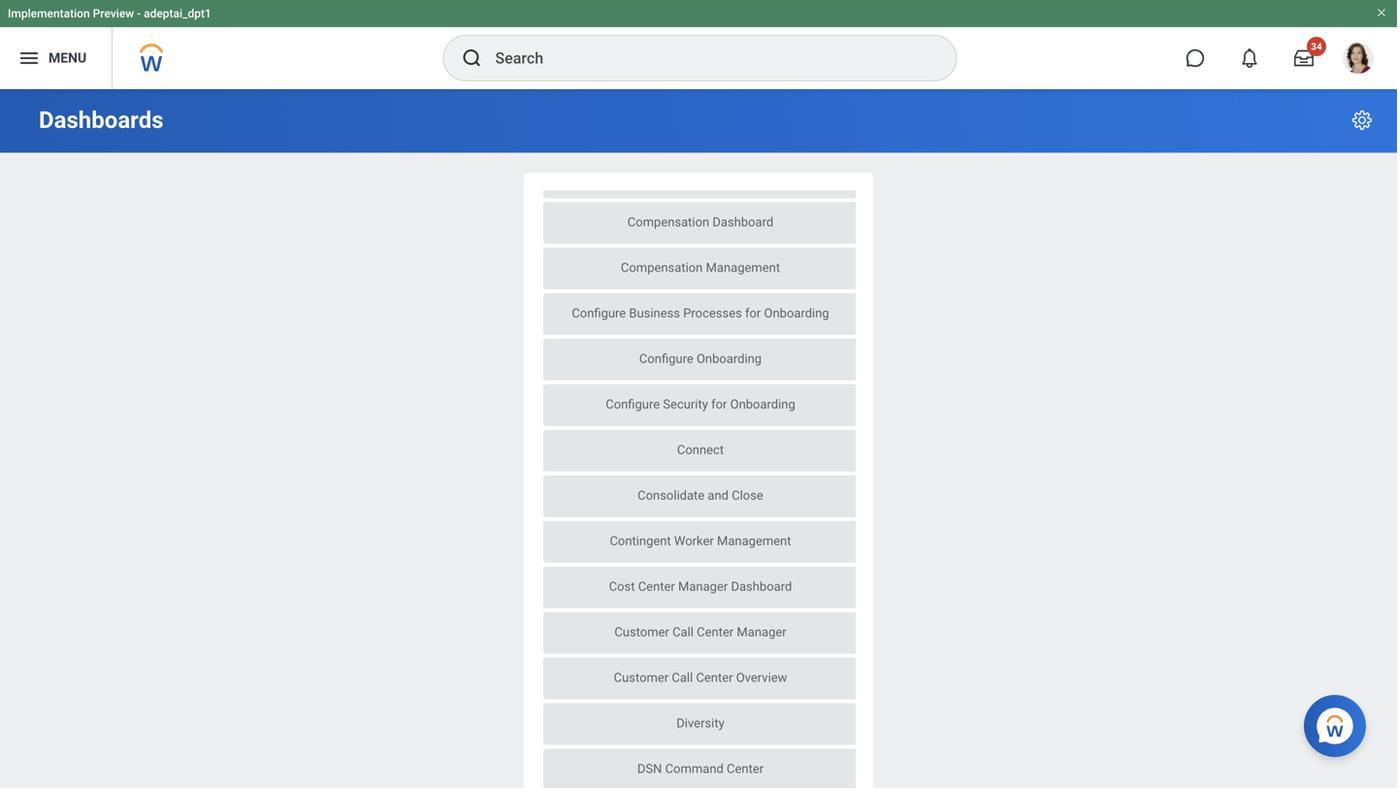 Task type: locate. For each thing, give the bounding box(es) containing it.
customer call center overview link
[[543, 658, 858, 700]]

configure security for onboarding
[[606, 397, 795, 412]]

center down customer call center manager link
[[696, 671, 733, 686]]

customer down 'cost'
[[615, 625, 669, 640]]

security
[[663, 397, 708, 412]]

business
[[629, 306, 680, 321]]

manager
[[678, 580, 728, 594], [737, 625, 787, 640]]

1 vertical spatial customer
[[614, 671, 669, 686]]

for right security
[[711, 397, 727, 412]]

cost center manager dashboard
[[609, 580, 792, 594]]

compensation
[[628, 215, 709, 229], [621, 261, 703, 275]]

notifications large image
[[1240, 49, 1260, 68]]

dashboard up compensation management
[[713, 215, 774, 229]]

contingent worker management
[[610, 534, 791, 549]]

call
[[673, 625, 694, 640], [672, 671, 693, 686]]

configure down business
[[639, 352, 694, 366]]

customer down customer call center manager link
[[614, 671, 669, 686]]

-
[[137, 7, 141, 20]]

compensation up compensation management
[[628, 215, 709, 229]]

center
[[638, 580, 675, 594], [697, 625, 734, 640], [696, 671, 733, 686], [727, 762, 764, 777]]

center right 'cost'
[[638, 580, 675, 594]]

manager down contingent worker management link
[[678, 580, 728, 594]]

dashboard
[[713, 215, 774, 229], [731, 580, 792, 594]]

1 vertical spatial call
[[672, 671, 693, 686]]

0 vertical spatial call
[[673, 625, 694, 640]]

call for manager
[[673, 625, 694, 640]]

0 vertical spatial dashboard
[[713, 215, 774, 229]]

onboarding down the 'configure onboarding' link
[[730, 397, 795, 412]]

close
[[732, 489, 764, 503]]

0 vertical spatial compensation
[[628, 215, 709, 229]]

manager up overview
[[737, 625, 787, 640]]

0 horizontal spatial manager
[[678, 580, 728, 594]]

configure business processes for onboarding
[[572, 306, 829, 321]]

menu button
[[0, 27, 112, 89]]

for
[[745, 306, 761, 321], [711, 397, 727, 412]]

contingent worker management link
[[543, 522, 858, 563]]

configure left business
[[572, 306, 626, 321]]

0 vertical spatial configure
[[572, 306, 626, 321]]

search image
[[460, 47, 484, 70]]

dashboard down contingent worker management link
[[731, 580, 792, 594]]

for right the processes
[[745, 306, 761, 321]]

management up the processes
[[706, 261, 780, 275]]

call down customer call center manager link
[[672, 671, 693, 686]]

center inside dsn command center 'link'
[[727, 762, 764, 777]]

1 vertical spatial dashboard
[[731, 580, 792, 594]]

dsn command center
[[637, 762, 764, 777]]

implementation
[[8, 7, 90, 20]]

consolidate and close
[[638, 489, 764, 503]]

overview
[[736, 671, 787, 686]]

center inside "customer call center overview" link
[[696, 671, 733, 686]]

1 vertical spatial configure
[[639, 352, 694, 366]]

1 vertical spatial manager
[[737, 625, 787, 640]]

configure for configure security for onboarding
[[606, 397, 660, 412]]

1 vertical spatial compensation
[[621, 261, 703, 275]]

dsn command center link
[[543, 750, 858, 789]]

onboarding down the processes
[[697, 352, 762, 366]]

customer for customer call center manager
[[615, 625, 669, 640]]

management
[[706, 261, 780, 275], [717, 534, 791, 549]]

customer call center manager link
[[543, 613, 858, 655]]

configure onboarding link
[[543, 339, 858, 381]]

center down the cost center manager dashboard link on the bottom of the page
[[697, 625, 734, 640]]

adeptai_dpt1
[[144, 7, 211, 20]]

2 vertical spatial configure
[[606, 397, 660, 412]]

consolidate
[[638, 489, 705, 503]]

1 horizontal spatial manager
[[737, 625, 787, 640]]

1 vertical spatial for
[[711, 397, 727, 412]]

manager inside customer call center manager link
[[737, 625, 787, 640]]

compensation for compensation management
[[621, 261, 703, 275]]

configure
[[572, 306, 626, 321], [639, 352, 694, 366], [606, 397, 660, 412]]

customer
[[615, 625, 669, 640], [614, 671, 669, 686]]

0 vertical spatial for
[[745, 306, 761, 321]]

management down "close" on the bottom right of page
[[717, 534, 791, 549]]

configure left security
[[606, 397, 660, 412]]

center inside customer call center manager link
[[697, 625, 734, 640]]

dsn
[[637, 762, 662, 777]]

configure for configure onboarding
[[639, 352, 694, 366]]

cost
[[609, 580, 635, 594]]

compensation up business
[[621, 261, 703, 275]]

0 vertical spatial manager
[[678, 580, 728, 594]]

compensation for compensation dashboard
[[628, 215, 709, 229]]

onboarding right the processes
[[764, 306, 829, 321]]

0 vertical spatial customer
[[615, 625, 669, 640]]

onboarding
[[764, 306, 829, 321], [697, 352, 762, 366], [730, 397, 795, 412]]

1 horizontal spatial for
[[745, 306, 761, 321]]

0 vertical spatial management
[[706, 261, 780, 275]]

center right the command
[[727, 762, 764, 777]]

call down the cost center manager dashboard link on the bottom of the page
[[673, 625, 694, 640]]

preview
[[93, 7, 134, 20]]

Search Workday  search field
[[495, 37, 917, 80]]

configure for configure business processes for onboarding
[[572, 306, 626, 321]]

compensation management link
[[543, 248, 858, 290]]

2 vertical spatial onboarding
[[730, 397, 795, 412]]



Task type: vqa. For each thing, say whether or not it's contained in the screenshot.
34 Button
yes



Task type: describe. For each thing, give the bounding box(es) containing it.
inbox large image
[[1294, 49, 1314, 68]]

worker
[[674, 534, 714, 549]]

compensation management
[[621, 261, 780, 275]]

center for dsn command center
[[727, 762, 764, 777]]

center inside the cost center manager dashboard link
[[638, 580, 675, 594]]

command
[[665, 762, 724, 777]]

dashboards
[[39, 106, 164, 134]]

1 vertical spatial onboarding
[[697, 352, 762, 366]]

justify image
[[17, 47, 41, 70]]

manager inside the cost center manager dashboard link
[[678, 580, 728, 594]]

connect
[[677, 443, 724, 458]]

diversity
[[677, 717, 725, 731]]

0 vertical spatial onboarding
[[764, 306, 829, 321]]

consolidate and close link
[[543, 476, 858, 518]]

menu
[[49, 50, 87, 66]]

menu banner
[[0, 0, 1397, 89]]

implementation preview -   adeptai_dpt1
[[8, 7, 211, 20]]

processes
[[683, 306, 742, 321]]

diversity link
[[543, 704, 858, 746]]

customer for customer call center overview
[[614, 671, 669, 686]]

compensation dashboard link
[[543, 202, 858, 244]]

compensation dashboard
[[628, 215, 774, 229]]

center for customer call center overview
[[696, 671, 733, 686]]

contingent
[[610, 534, 671, 549]]

close environment banner image
[[1376, 7, 1388, 18]]

34 button
[[1283, 37, 1326, 80]]

call for overview
[[672, 671, 693, 686]]

center for customer call center manager
[[697, 625, 734, 640]]

profile logan mcneil image
[[1343, 43, 1374, 78]]

configure business processes for onboarding link
[[543, 294, 858, 335]]

34
[[1311, 41, 1322, 52]]

0 horizontal spatial for
[[711, 397, 727, 412]]

configure security for onboarding link
[[543, 385, 858, 426]]

configure onboarding
[[639, 352, 762, 366]]

and
[[708, 489, 729, 503]]

cost center manager dashboard link
[[543, 567, 858, 609]]

configure image
[[1351, 109, 1374, 132]]

customer call center overview
[[614, 671, 787, 686]]

1 vertical spatial management
[[717, 534, 791, 549]]

dashboards main content
[[0, 89, 1397, 789]]

customer call center manager
[[615, 625, 787, 640]]

connect link
[[543, 430, 858, 472]]



